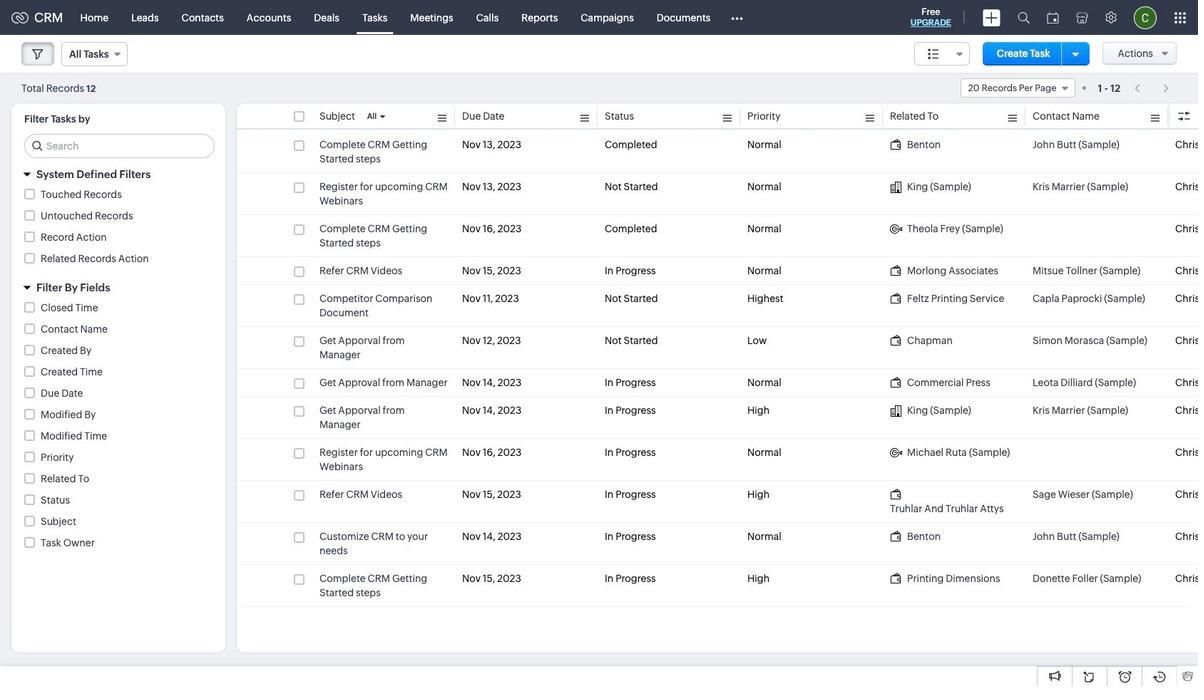 Task type: vqa. For each thing, say whether or not it's contained in the screenshot.
the leftmost Ruby
no



Task type: locate. For each thing, give the bounding box(es) containing it.
create menu image
[[983, 9, 1001, 26]]

search image
[[1018, 11, 1030, 24]]

row group
[[237, 131, 1198, 608]]

profile image
[[1134, 6, 1157, 29]]

navigation
[[1128, 78, 1177, 98]]

size image
[[928, 48, 939, 61]]

create menu element
[[974, 0, 1009, 35]]

logo image
[[11, 12, 29, 23]]

None field
[[61, 42, 128, 66], [914, 42, 970, 66], [961, 78, 1075, 98], [61, 42, 128, 66], [961, 78, 1075, 98]]



Task type: describe. For each thing, give the bounding box(es) containing it.
none field size
[[914, 42, 970, 66]]

calendar image
[[1047, 12, 1059, 23]]

Other Modules field
[[722, 6, 753, 29]]

Search text field
[[25, 135, 214, 158]]

search element
[[1009, 0, 1039, 35]]

profile element
[[1126, 0, 1166, 35]]



